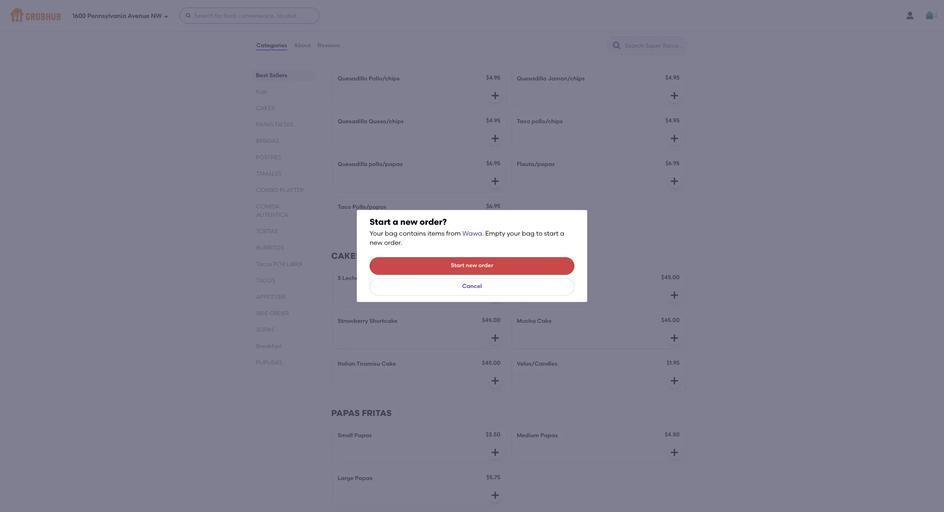 Task type: locate. For each thing, give the bounding box(es) containing it.
comida
[[256, 203, 280, 210]]

0 vertical spatial fritas
[[275, 121, 294, 128]]

cakes up leches
[[331, 251, 361, 261]]

bag up order. on the top of the page
[[385, 230, 398, 237]]

tacos
[[256, 261, 272, 268]]

wawa
[[462, 230, 482, 237]]

1 vertical spatial fritas
[[362, 408, 392, 418]]

$1.95
[[667, 360, 680, 367]]

0 vertical spatial cakes
[[256, 105, 275, 112]]

1 vertical spatial papas fritas
[[331, 408, 392, 418]]

leches
[[342, 275, 362, 282]]

to
[[536, 230, 543, 237]]

papas for large papas
[[355, 475, 373, 482]]

start a new order?
[[370, 217, 447, 227]]

quesadilla
[[338, 75, 367, 82], [517, 75, 547, 82], [338, 118, 367, 125], [338, 161, 367, 168]]

kids
[[331, 51, 350, 61], [256, 88, 267, 95]]

cakes down kids "tab"
[[256, 105, 275, 112]]

flauta/papas
[[517, 161, 555, 168]]

new left order
[[466, 262, 477, 269]]

sopas tab
[[256, 326, 312, 334]]

strawberry shortcake
[[338, 318, 398, 324]]

1 horizontal spatial papas fritas
[[331, 408, 392, 418]]

quesadilla for quesadilla pollo/papas
[[338, 161, 367, 168]]

pollo/papas
[[352, 204, 386, 210]]

1 horizontal spatial kids
[[331, 51, 350, 61]]

your
[[370, 230, 383, 237]]

papas right large
[[355, 475, 373, 482]]

pupusas
[[256, 359, 282, 366]]

1600
[[72, 12, 86, 19]]

2 horizontal spatial new
[[466, 262, 477, 269]]

empty your bag to start a new order.
[[370, 230, 564, 246]]

quesadilla left 'queso/chips' on the top
[[338, 118, 367, 125]]

from
[[446, 230, 461, 237]]

1 horizontal spatial bag
[[522, 230, 535, 237]]

autentica
[[256, 212, 288, 218]]

combo platter
[[256, 187, 304, 194]]

1 vertical spatial kids
[[256, 88, 267, 95]]

breakfast tab
[[256, 342, 312, 351]]

$4.95 for quesadilla pollo/chips
[[486, 74, 501, 81]]

quesadilla pollo/papas
[[338, 161, 403, 168]]

a
[[393, 217, 398, 227], [560, 230, 564, 237]]

taco left pollo/chips
[[517, 118, 530, 125]]

$4.95 for quesadilla jamon/chips
[[666, 74, 680, 81]]

$45.00 for chocolate cake
[[661, 274, 680, 281]]

your bag contains items from wawa .
[[370, 230, 484, 237]]

start for start a new order?
[[370, 217, 391, 227]]

papas fritas up small papas
[[331, 408, 392, 418]]

quesadilla left pollo/chips in the top of the page
[[338, 75, 367, 82]]

svg image for large papas
[[491, 491, 500, 500]]

1 horizontal spatial taco
[[517, 118, 530, 125]]

0 vertical spatial kids
[[331, 51, 350, 61]]

papas up 'small'
[[331, 408, 360, 418]]

0 horizontal spatial start
[[370, 217, 391, 227]]

$6.95 for quesadilla pollo/papas
[[486, 160, 501, 167]]

new down your on the left top
[[370, 239, 383, 246]]

.
[[482, 230, 484, 237]]

order
[[270, 310, 289, 317]]

cakes tab
[[256, 104, 312, 112]]

appetizer tab
[[256, 293, 312, 301]]

0 horizontal spatial taco
[[338, 204, 351, 210]]

velas/candles
[[517, 361, 558, 367]]

papas fritas up bebidas
[[256, 121, 294, 128]]

0 horizontal spatial cakes
[[256, 105, 275, 112]]

kids down the reviews
[[331, 51, 350, 61]]

1 vertical spatial new
[[370, 239, 383, 246]]

search icon image
[[612, 41, 622, 50]]

0 vertical spatial a
[[393, 217, 398, 227]]

0 horizontal spatial fritas
[[275, 121, 294, 128]]

0 horizontal spatial kids
[[256, 88, 267, 95]]

large papas
[[338, 475, 373, 482]]

new up contains
[[400, 217, 418, 227]]

fritas
[[275, 121, 294, 128], [362, 408, 392, 418]]

quesadilla queso/chips
[[338, 118, 404, 125]]

0 horizontal spatial bag
[[385, 230, 398, 237]]

quesadilla for quesadilla pollo/chips
[[338, 75, 367, 82]]

2 bag from the left
[[522, 230, 535, 237]]

Search Super Tacos and Bakery search field
[[624, 42, 685, 50]]

quesadilla left jamon/chips
[[517, 75, 547, 82]]

platter
[[280, 187, 304, 194]]

medium papas
[[517, 432, 558, 439]]

quesadilla pollo/chips
[[338, 75, 400, 82]]

fritas up small papas
[[362, 408, 392, 418]]

new inside button
[[466, 262, 477, 269]]

1 vertical spatial a
[[560, 230, 564, 237]]

fritas inside papas fritas tab
[[275, 121, 294, 128]]

contains
[[399, 230, 426, 237]]

1 vertical spatial cakes
[[331, 251, 361, 261]]

tacos por libra tab
[[256, 260, 312, 268]]

0 vertical spatial papas
[[256, 121, 274, 128]]

quesadilla left pollo/papas
[[338, 161, 367, 168]]

your
[[507, 230, 521, 237]]

$6.95
[[486, 160, 501, 167], [666, 160, 680, 167], [486, 203, 501, 210]]

papas right medium
[[541, 432, 558, 439]]

1 vertical spatial papas
[[331, 408, 360, 418]]

burritos tab
[[256, 244, 312, 252]]

reviews button
[[317, 31, 340, 60]]

0 horizontal spatial papas fritas
[[256, 121, 294, 128]]

medium
[[517, 432, 539, 439]]

bag left to
[[522, 230, 535, 237]]

a up order. on the top of the page
[[393, 217, 398, 227]]

$45.00 for strawberry shortcake
[[482, 317, 501, 324]]

cakes
[[256, 105, 275, 112], [331, 251, 361, 261]]

1 horizontal spatial start
[[451, 262, 465, 269]]

papas for small papas
[[354, 432, 372, 439]]

papas up bebidas
[[256, 121, 274, 128]]

0 vertical spatial start
[[370, 217, 391, 227]]

mocha
[[517, 318, 536, 324]]

bag inside empty your bag to start a new order.
[[522, 230, 535, 237]]

0 horizontal spatial papas
[[256, 121, 274, 128]]

1600 pennsylvania avenue nw
[[72, 12, 162, 19]]

sellers
[[269, 72, 287, 79]]

0 vertical spatial taco
[[517, 118, 530, 125]]

taco left pollo/papas
[[338, 204, 351, 210]]

2 vertical spatial new
[[466, 262, 477, 269]]

svg image
[[491, 91, 500, 100], [491, 134, 500, 143], [670, 134, 679, 143], [491, 176, 500, 186], [670, 176, 679, 186], [670, 290, 679, 300], [670, 448, 679, 457], [491, 491, 500, 500]]

0 horizontal spatial a
[[393, 217, 398, 227]]

comida autentica tab
[[256, 202, 312, 219]]

svg image
[[925, 11, 935, 20], [185, 12, 192, 19], [164, 14, 168, 19], [670, 91, 679, 100], [491, 290, 500, 300], [491, 333, 500, 343], [670, 333, 679, 343], [491, 376, 500, 386], [670, 376, 679, 386], [491, 448, 500, 457]]

kids down best
[[256, 88, 267, 95]]

libra
[[287, 261, 303, 268]]

$5.75
[[487, 474, 501, 481]]

fritas up bebidas tab
[[275, 121, 294, 128]]

bag
[[385, 230, 398, 237], [522, 230, 535, 237]]

appetizer
[[256, 294, 286, 301]]

0 vertical spatial papas fritas
[[256, 121, 294, 128]]

papas
[[354, 432, 372, 439], [541, 432, 558, 439], [355, 475, 373, 482]]

pollo/chips
[[369, 75, 400, 82]]

1 horizontal spatial papas
[[331, 408, 360, 418]]

start
[[544, 230, 559, 237]]

papas right 'small'
[[354, 432, 372, 439]]

svg image for taco pollo/chips
[[670, 134, 679, 143]]

avenue
[[128, 12, 150, 19]]

about
[[294, 42, 311, 49]]

1 vertical spatial taco
[[338, 204, 351, 210]]

0 horizontal spatial new
[[370, 239, 383, 246]]

tacos tab
[[256, 277, 312, 285]]

a right start
[[560, 230, 564, 237]]

new inside empty your bag to start a new order.
[[370, 239, 383, 246]]

$4.95
[[486, 74, 501, 81], [666, 74, 680, 81], [486, 117, 501, 124], [666, 117, 680, 124]]

0 vertical spatial new
[[400, 217, 418, 227]]

start up your on the left top
[[370, 217, 391, 227]]

svg image inside the "2" button
[[925, 11, 935, 20]]

chocolate cake
[[517, 275, 562, 282]]

jamon/chips
[[548, 75, 585, 82]]

start
[[370, 217, 391, 227], [451, 262, 465, 269]]

$45.00
[[482, 274, 501, 281], [661, 274, 680, 281], [482, 317, 501, 324], [661, 317, 680, 324], [482, 360, 501, 367]]

new
[[400, 217, 418, 227], [370, 239, 383, 246], [466, 262, 477, 269]]

$4.95 for quesadilla queso/chips
[[486, 117, 501, 124]]

papas fritas
[[256, 121, 294, 128], [331, 408, 392, 418]]

postres tab
[[256, 153, 312, 162]]

1 horizontal spatial fritas
[[362, 408, 392, 418]]

cake
[[363, 275, 378, 282], [547, 275, 562, 282], [537, 318, 552, 324], [382, 361, 396, 367]]

1 vertical spatial start
[[451, 262, 465, 269]]

best
[[256, 72, 268, 79]]

2
[[935, 12, 938, 19]]

start up cancel
[[451, 262, 465, 269]]

start inside button
[[451, 262, 465, 269]]

cake right tiramisu
[[382, 361, 396, 367]]

quesadilla for quesadilla jamon/chips
[[517, 75, 547, 82]]

1 horizontal spatial new
[[400, 217, 418, 227]]

1 horizontal spatial a
[[560, 230, 564, 237]]

burritos
[[256, 244, 284, 251]]



Task type: describe. For each thing, give the bounding box(es) containing it.
tortas
[[256, 228, 278, 235]]

$3.50
[[486, 431, 501, 438]]

shortcake
[[370, 318, 398, 324]]

cancel button
[[370, 278, 575, 296]]

papas for medium papas
[[541, 432, 558, 439]]

categories
[[256, 42, 287, 49]]

2 button
[[925, 8, 938, 23]]

start new order
[[451, 262, 493, 269]]

reviews
[[318, 42, 340, 49]]

taco for taco pollo/papas
[[338, 204, 351, 210]]

cake right leches
[[363, 275, 378, 282]]

postres
[[256, 154, 281, 161]]

cakes inside tab
[[256, 105, 275, 112]]

svg image for flauta/papas
[[670, 176, 679, 186]]

order.
[[384, 239, 402, 246]]

svg image for medium papas
[[670, 448, 679, 457]]

pollo/papas
[[369, 161, 403, 168]]

taco pollo/chips
[[517, 118, 563, 125]]

best sellers
[[256, 72, 287, 79]]

items
[[428, 230, 445, 237]]

quesadilla for quesadilla queso/chips
[[338, 118, 367, 125]]

combo platter tab
[[256, 186, 312, 194]]

$4.50
[[665, 431, 680, 438]]

start for start new order
[[451, 262, 465, 269]]

cake right chocolate
[[547, 275, 562, 282]]

italian tiramisu cake
[[338, 361, 396, 367]]

quesadilla jamon/chips
[[517, 75, 585, 82]]

order
[[479, 262, 493, 269]]

$45.00 for 3 leches cake
[[482, 274, 501, 281]]

taco for taco pollo/chips
[[517, 118, 530, 125]]

side order tab
[[256, 309, 312, 318]]

cancel
[[462, 283, 482, 290]]

about button
[[294, 31, 311, 60]]

order?
[[420, 217, 447, 227]]

nw
[[151, 12, 162, 19]]

papas fritas tab
[[256, 120, 312, 129]]

large
[[338, 475, 354, 482]]

start new order button
[[370, 257, 575, 275]]

combo
[[256, 187, 279, 194]]

mocha cake
[[517, 318, 552, 324]]

small
[[338, 432, 353, 439]]

3 leches cake
[[338, 275, 378, 282]]

taco pollo/papas
[[338, 204, 386, 210]]

strawberry
[[338, 318, 368, 324]]

comida autentica
[[256, 203, 288, 218]]

empty
[[485, 230, 505, 237]]

queso/chips
[[369, 118, 404, 125]]

italian
[[338, 361, 355, 367]]

svg image for quesadilla pollo/papas
[[491, 176, 500, 186]]

tiramisu
[[357, 361, 380, 367]]

cake right mocha
[[537, 318, 552, 324]]

1 horizontal spatial cakes
[[331, 251, 361, 261]]

svg image for quesadilla pollo/chips
[[491, 91, 500, 100]]

categories button
[[256, 31, 288, 60]]

small papas
[[338, 432, 372, 439]]

bebidas
[[256, 138, 279, 144]]

best sellers tab
[[256, 71, 312, 80]]

papas fritas inside papas fritas tab
[[256, 121, 294, 128]]

svg image for quesadilla queso/chips
[[491, 134, 500, 143]]

tacos
[[256, 277, 275, 284]]

tacos por libra
[[256, 261, 303, 268]]

kids inside "tab"
[[256, 88, 267, 95]]

papas inside tab
[[256, 121, 274, 128]]

tamales
[[256, 170, 282, 177]]

1 bag from the left
[[385, 230, 398, 237]]

tamales tab
[[256, 170, 312, 178]]

$6.95 for flauta/papas
[[666, 160, 680, 167]]

pollo/chips
[[532, 118, 563, 125]]

bebidas tab
[[256, 137, 312, 145]]

main navigation navigation
[[0, 0, 944, 31]]

kids tab
[[256, 88, 312, 96]]

$4.95 for taco pollo/chips
[[666, 117, 680, 124]]

a inside empty your bag to start a new order.
[[560, 230, 564, 237]]

breakfast
[[256, 343, 282, 350]]

chocolate
[[517, 275, 546, 282]]

pupusas tab
[[256, 359, 312, 367]]

pennsylvania
[[87, 12, 126, 19]]

sopas
[[256, 327, 275, 333]]

side order
[[256, 310, 289, 317]]

tortas tab
[[256, 227, 312, 236]]

3
[[338, 275, 341, 282]]

por
[[273, 261, 285, 268]]

side
[[256, 310, 268, 317]]



Task type: vqa. For each thing, say whether or not it's contained in the screenshot.
Mexican
no



